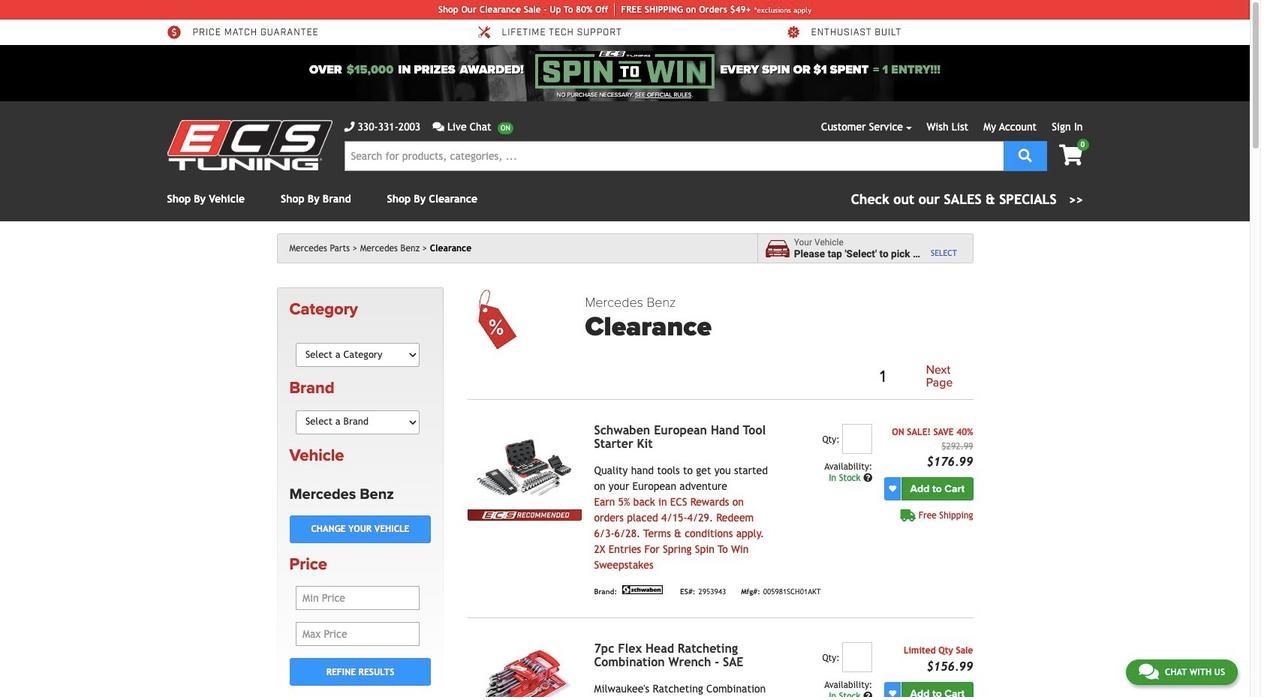 Task type: describe. For each thing, give the bounding box(es) containing it.
Min Price number field
[[296, 586, 420, 610]]

Search text field
[[344, 141, 1003, 171]]

es#2953943 - 005981sch01akt - schwaben european hand tool starter kit - quality hand tools to get you started on your european adventure - schwaben - audi bmw volkswagen mercedes benz mini porsche image
[[468, 424, 582, 510]]

phone image
[[344, 122, 355, 132]]

0 vertical spatial comments image
[[433, 122, 444, 132]]

ecs tuning recommends this product. image
[[468, 510, 582, 521]]

schwaben - corporate logo image
[[620, 585, 665, 594]]



Task type: locate. For each thing, give the bounding box(es) containing it.
0 vertical spatial add to wish list image
[[889, 485, 896, 493]]

question circle image
[[863, 474, 872, 483]]

question circle image
[[863, 692, 872, 697]]

1 vertical spatial add to wish list image
[[889, 690, 896, 697]]

None number field
[[842, 424, 872, 454], [842, 642, 872, 673], [842, 424, 872, 454], [842, 642, 872, 673]]

es#4481243 - 48-22-9429 - 7pc flex head ratcheting combination wrench - sae - milwaukee's ratcheting combination wrenches feature 2.5 of arc swing, allowing our users to work quickly and efficiently in tight spaces. - milwaukee - audi bmw volkswagen mercedes benz mini porsche image
[[468, 642, 582, 697]]

1 vertical spatial comments image
[[1139, 663, 1159, 681]]

shopping cart image
[[1059, 145, 1083, 166]]

ecs tuning 'spin to win' contest logo image
[[536, 51, 714, 89]]

comments image
[[433, 122, 444, 132], [1139, 663, 1159, 681]]

ecs tuning image
[[167, 120, 332, 170]]

add to wish list image
[[889, 485, 896, 493], [889, 690, 896, 697]]

search image
[[1019, 148, 1032, 162]]

2 add to wish list image from the top
[[889, 690, 896, 697]]

1 horizontal spatial comments image
[[1139, 663, 1159, 681]]

0 horizontal spatial comments image
[[433, 122, 444, 132]]

Max Price number field
[[296, 622, 420, 646]]

1 add to wish list image from the top
[[889, 485, 896, 493]]

paginated product list navigation navigation
[[585, 361, 973, 393]]



Task type: vqa. For each thing, say whether or not it's contained in the screenshot.
password field
no



